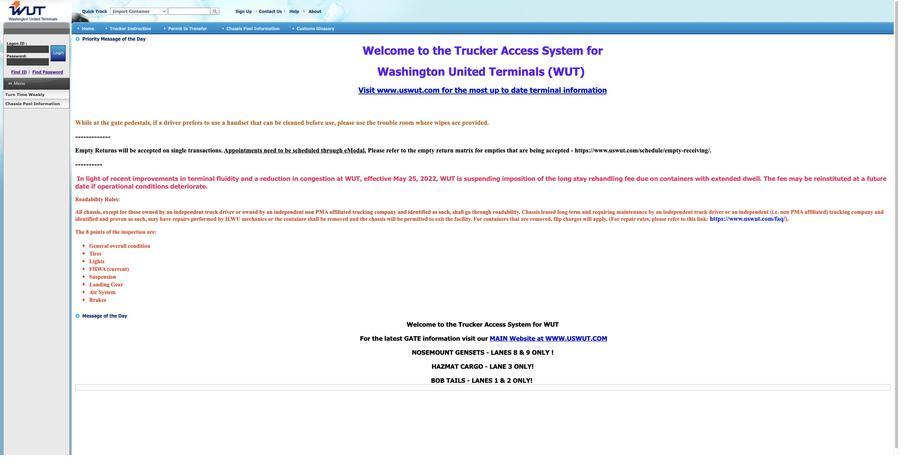 Task type: locate. For each thing, give the bounding box(es) containing it.
find
[[11, 70, 20, 74], [32, 70, 41, 74]]

sign
[[236, 9, 245, 14]]

home
[[82, 26, 94, 31]]

1 find from the left
[[11, 70, 20, 74]]

information
[[254, 26, 280, 31], [34, 102, 60, 106]]

1 horizontal spatial information
[[254, 26, 280, 31]]

1 vertical spatial pool
[[23, 102, 32, 106]]

chassis pool information down turn time weekly link
[[5, 102, 60, 106]]

0 vertical spatial chassis
[[227, 26, 242, 31]]

up
[[246, 9, 252, 14]]

help link
[[290, 9, 299, 14]]

1 horizontal spatial chassis
[[227, 26, 242, 31]]

logon
[[7, 41, 19, 46]]

time
[[17, 92, 27, 97]]

password
[[43, 70, 63, 74]]

1 horizontal spatial chassis pool information
[[227, 26, 280, 31]]

0 horizontal spatial chassis pool information
[[5, 102, 60, 106]]

id for logon
[[20, 41, 25, 46]]

1 horizontal spatial find
[[32, 70, 41, 74]]

chassis pool information link
[[3, 99, 70, 109]]

find down the 'password:'
[[11, 70, 20, 74]]

None text field
[[168, 8, 210, 15], [7, 46, 49, 53], [168, 8, 210, 15], [7, 46, 49, 53]]

sign up link
[[236, 9, 252, 14]]

permit
[[168, 26, 182, 31]]

:
[[26, 41, 27, 46]]

id
[[20, 41, 25, 46], [22, 70, 27, 74]]

us
[[277, 9, 282, 14]]

chassis pool information down up
[[227, 26, 280, 31]]

chassis down sign on the left top
[[227, 26, 242, 31]]

0 horizontal spatial pool
[[23, 102, 32, 106]]

transfer
[[189, 26, 207, 31]]

0 horizontal spatial find
[[11, 70, 20, 74]]

customs
[[297, 26, 315, 31]]

0 vertical spatial id
[[20, 41, 25, 46]]

1 vertical spatial id
[[22, 70, 27, 74]]

pool
[[244, 26, 253, 31], [23, 102, 32, 106]]

permit to transfer
[[168, 26, 207, 31]]

2 find from the left
[[32, 70, 41, 74]]

help
[[290, 9, 299, 14]]

about
[[309, 9, 321, 14]]

0 vertical spatial pool
[[244, 26, 253, 31]]

find password
[[32, 70, 63, 74]]

turn time weekly
[[5, 92, 45, 97]]

1 vertical spatial chassis
[[5, 102, 22, 106]]

chassis pool information
[[227, 26, 280, 31], [5, 102, 60, 106]]

find left password
[[32, 70, 41, 74]]

chassis down turn
[[5, 102, 22, 106]]

1 vertical spatial chassis pool information
[[5, 102, 60, 106]]

1 vertical spatial information
[[34, 102, 60, 106]]

pool down up
[[244, 26, 253, 31]]

track
[[95, 9, 107, 14]]

id down the 'password:'
[[22, 70, 27, 74]]

0 horizontal spatial chassis
[[5, 102, 22, 106]]

None password field
[[7, 58, 49, 66]]

pool down turn time weekly
[[23, 102, 32, 106]]

id left ":"
[[20, 41, 25, 46]]

chassis
[[227, 26, 242, 31], [5, 102, 22, 106]]

id for find
[[22, 70, 27, 74]]

1 horizontal spatial pool
[[244, 26, 253, 31]]

contact
[[259, 9, 275, 14]]

information down contact
[[254, 26, 280, 31]]

information down weekly
[[34, 102, 60, 106]]

pool inside chassis pool information link
[[23, 102, 32, 106]]

0 vertical spatial chassis pool information
[[227, 26, 280, 31]]



Task type: vqa. For each thing, say whether or not it's contained in the screenshot.
/
no



Task type: describe. For each thing, give the bounding box(es) containing it.
to
[[184, 26, 188, 31]]

about link
[[309, 9, 321, 14]]

customs glossary
[[297, 26, 334, 31]]

turn
[[5, 92, 15, 97]]

find password link
[[32, 70, 63, 74]]

instruction
[[127, 26, 151, 31]]

glossary
[[316, 26, 334, 31]]

chassis pool information inside chassis pool information link
[[5, 102, 60, 106]]

contact us link
[[259, 9, 282, 14]]

trucker instruction
[[110, 26, 151, 31]]

turn time weekly link
[[3, 90, 70, 99]]

quick track
[[82, 9, 107, 14]]

find for find id
[[11, 70, 20, 74]]

quick
[[82, 9, 94, 14]]

find id
[[11, 70, 27, 74]]

contact us
[[259, 9, 282, 14]]

trucker
[[110, 26, 126, 31]]

0 vertical spatial information
[[254, 26, 280, 31]]

login image
[[50, 45, 66, 61]]

logon id :
[[7, 41, 27, 46]]

weekly
[[29, 92, 45, 97]]

sign up
[[236, 9, 252, 14]]

find id link
[[11, 70, 27, 74]]

find for find password
[[32, 70, 41, 74]]

0 horizontal spatial information
[[34, 102, 60, 106]]

password:
[[7, 54, 27, 58]]



